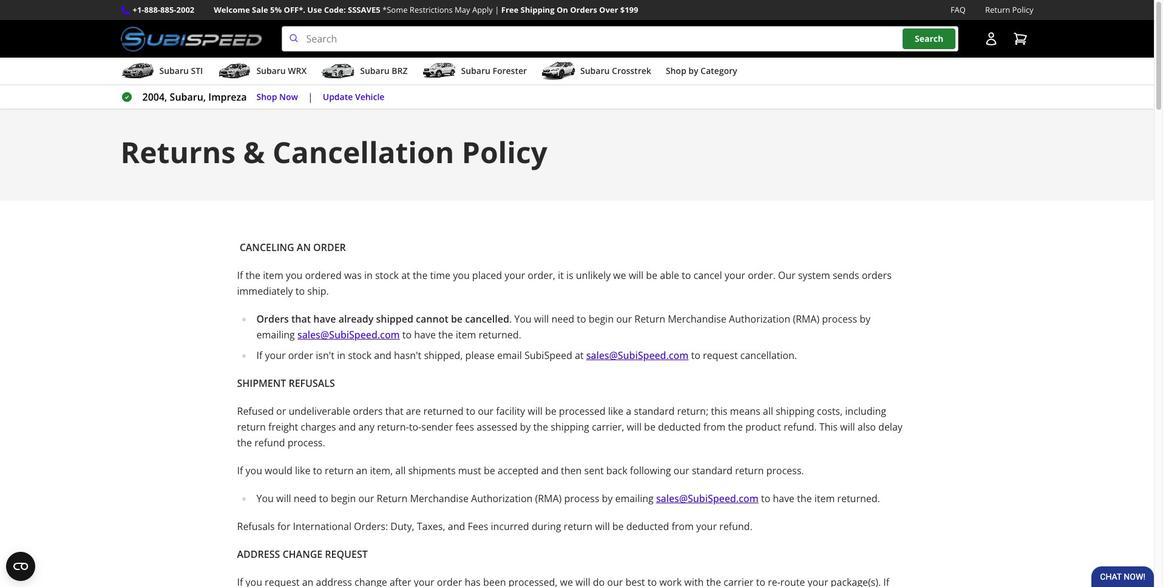 Task type: locate. For each thing, give the bounding box(es) containing it.
0 horizontal spatial item
[[263, 269, 283, 282]]

in right "isn't"
[[337, 349, 345, 362]]

orders up any
[[353, 405, 383, 418]]

subaru for subaru wrx
[[256, 65, 286, 77]]

deducted down following
[[626, 520, 669, 534]]

return up the button icon
[[985, 4, 1010, 15]]

1 vertical spatial need
[[294, 492, 316, 506]]

request
[[703, 349, 738, 362]]

1 vertical spatial in
[[337, 349, 345, 362]]

authorization up cancellation.
[[729, 313, 790, 326]]

1 horizontal spatial you
[[514, 313, 532, 326]]

standard
[[634, 405, 675, 418], [692, 464, 733, 478]]

all up product
[[763, 405, 773, 418]]

deducted down return;
[[658, 421, 701, 434]]

0 vertical spatial merchandise
[[668, 313, 726, 326]]

1 vertical spatial item
[[456, 328, 476, 342]]

subaru for subaru sti
[[159, 65, 189, 77]]

following
[[630, 464, 671, 478]]

0 horizontal spatial process.
[[288, 437, 325, 450]]

return down able
[[634, 313, 665, 326]]

process down 'sends'
[[822, 313, 857, 326]]

placed
[[472, 269, 502, 282]]

0 vertical spatial orders
[[570, 4, 597, 15]]

0 horizontal spatial all
[[395, 464, 406, 478]]

0 horizontal spatial begin
[[331, 492, 356, 506]]

sales@subispeed.com link down already
[[297, 328, 400, 342]]

you down canceling an order
[[286, 269, 302, 282]]

emailing up order
[[256, 328, 295, 342]]

0 horizontal spatial emailing
[[256, 328, 295, 342]]

then
[[561, 464, 582, 478]]

0 horizontal spatial you
[[256, 492, 274, 506]]

return down you will need to begin our return merchandise authorization (rma) process by emailing sales@subispeed.com to have the item returned.
[[564, 520, 592, 534]]

time
[[430, 269, 450, 282]]

refund.
[[719, 520, 752, 534]]

0 horizontal spatial that
[[291, 313, 311, 326]]

2002
[[176, 4, 194, 15]]

sales@subispeed.com up a
[[586, 349, 689, 362]]

you up refusals
[[256, 492, 274, 506]]

from down 'this'
[[703, 421, 725, 434]]

need up 'for international'
[[294, 492, 316, 506]]

subaru left brz
[[360, 65, 389, 77]]

0 vertical spatial process.
[[288, 437, 325, 450]]

0 vertical spatial orders
[[862, 269, 892, 282]]

0 horizontal spatial at
[[401, 269, 410, 282]]

1 horizontal spatial shop
[[666, 65, 686, 77]]

&
[[243, 132, 265, 172]]

may
[[455, 4, 470, 15]]

immediately
[[237, 285, 293, 298]]

return policy link
[[985, 4, 1033, 16]]

1 vertical spatial begin
[[331, 492, 356, 506]]

is
[[566, 269, 573, 282]]

| right 'now'
[[308, 91, 313, 104]]

search input field
[[281, 26, 958, 52]]

0 vertical spatial sales@subispeed.com link
[[297, 328, 400, 342]]

if the item you ordered was in stock at the time you placed your order, it is unlikely we will be able to cancel your order. our system sends orders immediately to ship.
[[237, 269, 892, 298]]

1 horizontal spatial begin
[[589, 313, 614, 326]]

our inside refused or undeliverable orders that are returned to our facility will be processed like a standard return; this means all shipping costs, including return freight charges and any return-to-sender fees assessed by the shipping carrier, will be deducted from the product refund. this will also delay the refund process.
[[478, 405, 494, 418]]

subaru
[[159, 65, 189, 77], [256, 65, 286, 77], [360, 65, 389, 77], [461, 65, 490, 77], [580, 65, 610, 77]]

merchandise
[[668, 313, 726, 326], [410, 492, 469, 506]]

return left 'an'
[[325, 464, 354, 478]]

will right the facility
[[528, 405, 543, 418]]

that up the return- on the left
[[385, 405, 403, 418]]

will
[[629, 269, 644, 282], [534, 313, 549, 326], [528, 405, 543, 418], [627, 421, 642, 434], [840, 421, 855, 434], [276, 492, 291, 506], [595, 520, 610, 534]]

process. down the charges
[[288, 437, 325, 450]]

shop for shop now
[[256, 91, 277, 102]]

please
[[465, 349, 495, 362]]

0 vertical spatial in
[[364, 269, 373, 282]]

cancellation.
[[740, 349, 797, 362]]

2 horizontal spatial return
[[985, 4, 1010, 15]]

have for that
[[313, 313, 336, 326]]

shop left 'now'
[[256, 91, 277, 102]]

1 horizontal spatial in
[[364, 269, 373, 282]]

including
[[845, 405, 886, 418]]

0 vertical spatial you
[[514, 313, 532, 326]]

if up immediately
[[237, 269, 243, 282]]

have for to
[[414, 328, 436, 342]]

1 horizontal spatial orders
[[862, 269, 892, 282]]

1 horizontal spatial like
[[608, 405, 623, 418]]

if for if you would like to return an item, all shipments must be accepted and then sent back following our standard return process.
[[237, 464, 243, 478]]

0 vertical spatial process
[[822, 313, 857, 326]]

all right the item,
[[395, 464, 406, 478]]

1 vertical spatial all
[[395, 464, 406, 478]]

in right the was
[[364, 269, 373, 282]]

by inside dropdown button
[[689, 65, 698, 77]]

0 vertical spatial if
[[237, 269, 243, 282]]

be left able
[[646, 269, 657, 282]]

shipment
[[237, 377, 286, 390]]

1 horizontal spatial shipping
[[776, 405, 814, 418]]

process inside . you will need to begin our return merchandise authorization (rma) process by emailing
[[822, 313, 857, 326]]

refusals
[[237, 520, 275, 534]]

will right .
[[534, 313, 549, 326]]

to inside refused or undeliverable orders that are returned to our facility will be processed like a standard return; this means all shipping costs, including return freight charges and any return-to-sender fees assessed by the shipping carrier, will be deducted from the product refund. this will also delay the refund process.
[[466, 405, 475, 418]]

you right .
[[514, 313, 532, 326]]

it
[[558, 269, 564, 282]]

1 vertical spatial return
[[634, 313, 665, 326]]

1 vertical spatial sales@subispeed.com link
[[586, 349, 689, 362]]

to-
[[409, 421, 421, 434]]

1 vertical spatial process.
[[766, 464, 804, 478]]

and left any
[[339, 421, 356, 434]]

0 horizontal spatial orders
[[256, 313, 289, 326]]

will inside "if the item you ordered was in stock at the time you placed your order, it is unlikely we will be able to cancel your order. our system sends orders immediately to ship."
[[629, 269, 644, 282]]

that
[[291, 313, 311, 326], [385, 405, 403, 418]]

1 horizontal spatial that
[[385, 405, 403, 418]]

3 subaru from the left
[[360, 65, 389, 77]]

order.
[[748, 269, 776, 282]]

1 vertical spatial shipping
[[551, 421, 589, 434]]

begin down unlikely
[[589, 313, 614, 326]]

1 vertical spatial shop
[[256, 91, 277, 102]]

0 vertical spatial item
[[263, 269, 283, 282]]

0 horizontal spatial returned.
[[479, 328, 521, 342]]

you will need to begin our return merchandise authorization (rma) process by emailing sales@subispeed.com to have the item returned.
[[256, 492, 880, 506]]

2 vertical spatial if
[[237, 464, 243, 478]]

at right subispeed
[[575, 349, 584, 362]]

stock right the was
[[375, 269, 399, 282]]

subispeed
[[524, 349, 572, 362]]

your left order
[[265, 349, 286, 362]]

orders right the on
[[570, 4, 597, 15]]

return down refused
[[237, 421, 266, 434]]

0 vertical spatial return
[[985, 4, 1010, 15]]

if left the 'would' on the bottom of the page
[[237, 464, 243, 478]]

return down product
[[735, 464, 764, 478]]

0 horizontal spatial have
[[313, 313, 336, 326]]

if up shipment
[[256, 349, 262, 362]]

0 vertical spatial (rma)
[[793, 313, 820, 326]]

by inside refused or undeliverable orders that are returned to our facility will be processed like a standard return; this means all shipping costs, including return freight charges and any return-to-sender fees assessed by the shipping carrier, will be deducted from the product refund. this will also delay the refund process.
[[520, 421, 531, 434]]

cancelled
[[465, 313, 509, 326]]

1 subaru from the left
[[159, 65, 189, 77]]

like right the 'would' on the bottom of the page
[[295, 464, 310, 478]]

(rma) inside . you will need to begin our return merchandise authorization (rma) process by emailing
[[793, 313, 820, 326]]

sales@subispeed.com link up a
[[586, 349, 689, 362]]

|
[[495, 4, 499, 15], [308, 91, 313, 104]]

refusals
[[289, 377, 335, 390]]

1 vertical spatial authorization
[[471, 492, 533, 506]]

now
[[279, 91, 298, 102]]

+1-888-885-2002 link
[[133, 4, 194, 16]]

our
[[616, 313, 632, 326], [478, 405, 494, 418], [674, 464, 689, 478], [358, 492, 374, 506]]

return inside . you will need to begin our return merchandise authorization (rma) process by emailing
[[634, 313, 665, 326]]

0 vertical spatial at
[[401, 269, 410, 282]]

shop for shop by category
[[666, 65, 686, 77]]

already
[[338, 313, 373, 326]]

be right must
[[484, 464, 495, 478]]

1 vertical spatial you
[[256, 492, 274, 506]]

(rma) up during
[[535, 492, 562, 506]]

and inside refused or undeliverable orders that are returned to our facility will be processed like a standard return; this means all shipping costs, including return freight charges and any return-to-sender fees assessed by the shipping carrier, will be deducted from the product refund. this will also delay the refund process.
[[339, 421, 356, 434]]

process. inside refused or undeliverable orders that are returned to our facility will be processed like a standard return; this means all shipping costs, including return freight charges and any return-to-sender fees assessed by the shipping carrier, will be deducted from the product refund. this will also delay the refund process.
[[288, 437, 325, 450]]

5 subaru from the left
[[580, 65, 610, 77]]

1 horizontal spatial need
[[551, 313, 574, 326]]

4 subaru from the left
[[461, 65, 490, 77]]

subaru left wrx
[[256, 65, 286, 77]]

1 horizontal spatial returned.
[[837, 492, 880, 506]]

1 horizontal spatial from
[[703, 421, 725, 434]]

2 horizontal spatial item
[[814, 492, 835, 506]]

0 vertical spatial shipping
[[776, 405, 814, 418]]

returned
[[423, 405, 463, 418]]

like left a
[[608, 405, 623, 418]]

that down ship.
[[291, 313, 311, 326]]

2 vertical spatial sales@subispeed.com link
[[656, 492, 758, 506]]

begin inside . you will need to begin our return merchandise authorization (rma) process by emailing
[[589, 313, 614, 326]]

a subaru brz thumbnail image image
[[321, 62, 355, 80]]

sssave5
[[348, 4, 380, 15]]

you right time
[[453, 269, 470, 282]]

. you will need to begin our return merchandise authorization (rma) process by emailing
[[256, 313, 870, 342]]

(rma) down system
[[793, 313, 820, 326]]

shop now
[[256, 91, 298, 102]]

by
[[689, 65, 698, 77], [860, 313, 870, 326], [520, 421, 531, 434], [602, 492, 613, 506]]

update
[[323, 91, 353, 102]]

0 vertical spatial stock
[[375, 269, 399, 282]]

0 horizontal spatial (rma)
[[535, 492, 562, 506]]

1 vertical spatial that
[[385, 405, 403, 418]]

| left free
[[495, 4, 499, 15]]

shop inside shop now link
[[256, 91, 277, 102]]

refused
[[237, 405, 274, 418]]

1 horizontal spatial stock
[[375, 269, 399, 282]]

subaru left 'sti'
[[159, 65, 189, 77]]

return inside return policy link
[[985, 4, 1010, 15]]

0 vertical spatial shop
[[666, 65, 686, 77]]

you left the 'would' on the bottom of the page
[[246, 464, 262, 478]]

subaru left crosstrek
[[580, 65, 610, 77]]

0 horizontal spatial standard
[[634, 405, 675, 418]]

$199
[[620, 4, 638, 15]]

return policy
[[985, 4, 1033, 15]]

at left time
[[401, 269, 410, 282]]

will down a
[[627, 421, 642, 434]]

shipping
[[521, 4, 555, 15]]

return
[[985, 4, 1010, 15], [634, 313, 665, 326], [377, 492, 407, 506]]

1 horizontal spatial return
[[634, 313, 665, 326]]

if you would like to return an item, all shipments must be accepted and then sent back following our standard return process.
[[237, 464, 804, 478]]

orders right 'sends'
[[862, 269, 892, 282]]

search button
[[903, 29, 956, 49]]

orders down immediately
[[256, 313, 289, 326]]

shipment refusals
[[237, 377, 335, 390]]

1 horizontal spatial (rma)
[[793, 313, 820, 326]]

1 vertical spatial orders
[[353, 405, 383, 418]]

1 horizontal spatial orders
[[570, 4, 597, 15]]

0 horizontal spatial shipping
[[551, 421, 589, 434]]

policy
[[1012, 4, 1033, 15], [462, 132, 547, 172]]

emailing down following
[[615, 492, 654, 506]]

canceling an order
[[240, 241, 346, 254]]

if for if your order isn't in stock and hasn't shipped, please email subispeed at sales@subispeed.com to request cancellation.
[[256, 349, 262, 362]]

begin
[[589, 313, 614, 326], [331, 492, 356, 506]]

1 horizontal spatial emailing
[[615, 492, 654, 506]]

sales@subispeed.com down already
[[297, 328, 400, 342]]

will right we
[[629, 269, 644, 282]]

from left refund.
[[672, 520, 694, 534]]

this
[[711, 405, 727, 418]]

need inside . you will need to begin our return merchandise authorization (rma) process by emailing
[[551, 313, 574, 326]]

shipping down processed
[[551, 421, 589, 434]]

ordered
[[305, 269, 342, 282]]

1 vertical spatial have
[[414, 328, 436, 342]]

stock right "isn't"
[[348, 349, 372, 362]]

if inside "if the item you ordered was in stock at the time you placed your order, it is unlikely we will be able to cancel your order. our system sends orders immediately to ship."
[[237, 269, 243, 282]]

sales@subispeed.com link up refund.
[[656, 492, 758, 506]]

0 horizontal spatial orders
[[353, 405, 383, 418]]

0 vertical spatial all
[[763, 405, 773, 418]]

subaru left forester
[[461, 65, 490, 77]]

category
[[701, 65, 737, 77]]

0 horizontal spatial like
[[295, 464, 310, 478]]

our up assessed
[[478, 405, 494, 418]]

0 vertical spatial from
[[703, 421, 725, 434]]

from
[[703, 421, 725, 434], [672, 520, 694, 534]]

1 vertical spatial emailing
[[615, 492, 654, 506]]

0 vertical spatial that
[[291, 313, 311, 326]]

2 vertical spatial return
[[377, 492, 407, 506]]

merchandise up request
[[668, 313, 726, 326]]

sales@subispeed.com link for you will need to begin our return merchandise authorization (rma) process by emailing
[[656, 492, 758, 506]]

1 vertical spatial merchandise
[[410, 492, 469, 506]]

merchandise down shipments
[[410, 492, 469, 506]]

search
[[915, 33, 943, 45]]

1 horizontal spatial standard
[[692, 464, 733, 478]]

process. down product
[[766, 464, 804, 478]]

charges
[[301, 421, 336, 434]]

have
[[313, 313, 336, 326], [414, 328, 436, 342], [773, 492, 795, 506]]

return up duty,
[[377, 492, 407, 506]]

our down we
[[616, 313, 632, 326]]

0 horizontal spatial shop
[[256, 91, 277, 102]]

authorization up refusals for international orders: duty, taxes, and fees incurred during return will be deducted from your refund.
[[471, 492, 533, 506]]

shipments
[[408, 464, 456, 478]]

0 vertical spatial need
[[551, 313, 574, 326]]

be right cannot
[[451, 313, 463, 326]]

1 vertical spatial |
[[308, 91, 313, 104]]

we
[[613, 269, 626, 282]]

wrx
[[288, 65, 307, 77]]

1 horizontal spatial |
[[495, 4, 499, 15]]

2 subaru from the left
[[256, 65, 286, 77]]

subaru for subaru forester
[[461, 65, 490, 77]]

need down "if the item you ordered was in stock at the time you placed your order, it is unlikely we will be able to cancel your order. our system sends orders immediately to ship."
[[551, 313, 574, 326]]

all
[[763, 405, 773, 418], [395, 464, 406, 478]]

sales@subispeed.com for if your order isn't in stock and hasn't shipped, please email subispeed at
[[586, 349, 689, 362]]

shipping up refund. this
[[776, 405, 814, 418]]

must
[[458, 464, 481, 478]]

be inside "if the item you ordered was in stock at the time you placed your order, it is unlikely we will be able to cancel your order. our system sends orders immediately to ship."
[[646, 269, 657, 282]]

subaru crosstrek button
[[541, 60, 651, 84]]

cancel
[[694, 269, 722, 282]]

canceling
[[240, 241, 294, 254]]

process down "then"
[[564, 492, 599, 506]]

1 horizontal spatial process
[[822, 313, 857, 326]]

1 vertical spatial from
[[672, 520, 694, 534]]

0 vertical spatial deducted
[[658, 421, 701, 434]]

all inside refused or undeliverable orders that are returned to our facility will be processed like a standard return; this means all shipping costs, including return freight charges and any return-to-sender fees assessed by the shipping carrier, will be deducted from the product refund. this will also delay the refund process.
[[763, 405, 773, 418]]

order,
[[528, 269, 555, 282]]

0 vertical spatial like
[[608, 405, 623, 418]]

+1-
[[133, 4, 144, 15]]

return-
[[377, 421, 409, 434]]

you inside . you will need to begin our return merchandise authorization (rma) process by emailing
[[514, 313, 532, 326]]

sales@subispeed.com up refund.
[[656, 492, 758, 506]]

a
[[626, 405, 631, 418]]

emailing
[[256, 328, 295, 342], [615, 492, 654, 506]]

standard right a
[[634, 405, 675, 418]]

subaru forester
[[461, 65, 527, 77]]

standard down 'this'
[[692, 464, 733, 478]]

authorization
[[729, 313, 790, 326], [471, 492, 533, 506]]

item inside "if the item you ordered was in stock at the time you placed your order, it is unlikely we will be able to cancel your order. our system sends orders immediately to ship."
[[263, 269, 283, 282]]

begin up "orders:"
[[331, 492, 356, 506]]

shop left category
[[666, 65, 686, 77]]

code:
[[324, 4, 346, 15]]

shop inside shop by category dropdown button
[[666, 65, 686, 77]]

shipping
[[776, 405, 814, 418], [551, 421, 589, 434]]

our inside . you will need to begin our return merchandise authorization (rma) process by emailing
[[616, 313, 632, 326]]



Task type: vqa. For each thing, say whether or not it's contained in the screenshot.
2002-2022 WRX, 2004-2021 STI, or 2013-2022 BRZ,
no



Task type: describe. For each thing, give the bounding box(es) containing it.
order
[[288, 349, 313, 362]]

shop by category button
[[666, 60, 737, 84]]

subaru brz button
[[321, 60, 408, 84]]

undeliverable
[[289, 405, 350, 418]]

also
[[858, 421, 876, 434]]

be down back
[[612, 520, 624, 534]]

our down 'an'
[[358, 492, 374, 506]]

sends
[[833, 269, 859, 282]]

0 horizontal spatial need
[[294, 492, 316, 506]]

will down the 'would' on the bottom of the page
[[276, 492, 291, 506]]

sales@subispeed.com to have the item returned.
[[297, 328, 521, 342]]

by inside . you will need to begin our return merchandise authorization (rma) process by emailing
[[860, 313, 870, 326]]

returns
[[120, 132, 236, 172]]

shipped
[[376, 313, 413, 326]]

1 vertical spatial (rma)
[[535, 492, 562, 506]]

from inside refused or undeliverable orders that are returned to our facility will be processed like a standard return; this means all shipping costs, including return freight charges and any return-to-sender fees assessed by the shipping carrier, will be deducted from the product refund. this will also delay the refund process.
[[703, 421, 725, 434]]

product
[[745, 421, 781, 434]]

your left refund.
[[696, 520, 717, 534]]

emailing inside . you will need to begin our return merchandise authorization (rma) process by emailing
[[256, 328, 295, 342]]

item,
[[370, 464, 393, 478]]

deducted inside refused or undeliverable orders that are returned to our facility will be processed like a standard return; this means all shipping costs, including return freight charges and any return-to-sender fees assessed by the shipping carrier, will be deducted from the product refund. this will also delay the refund process.
[[658, 421, 701, 434]]

address change request
[[237, 548, 368, 562]]

will inside . you will need to begin our return merchandise authorization (rma) process by emailing
[[534, 313, 549, 326]]

subaru for subaru brz
[[360, 65, 389, 77]]

0 horizontal spatial return
[[377, 492, 407, 506]]

sti
[[191, 65, 203, 77]]

crosstrek
[[612, 65, 651, 77]]

cancellation
[[273, 132, 454, 172]]

1 vertical spatial like
[[295, 464, 310, 478]]

and left "then"
[[541, 464, 558, 478]]

orders inside "if the item you ordered was in stock at the time you placed your order, it is unlikely we will be able to cancel your order. our system sends orders immediately to ship."
[[862, 269, 892, 282]]

any
[[358, 421, 375, 434]]

subaru wrx button
[[218, 60, 307, 84]]

5%
[[270, 4, 282, 15]]

our
[[778, 269, 796, 282]]

update vehicle
[[323, 91, 385, 102]]

stock inside "if the item you ordered was in stock at the time you placed your order, it is unlikely we will be able to cancel your order. our system sends orders immediately to ship."
[[375, 269, 399, 282]]

return inside refused or undeliverable orders that are returned to our facility will be processed like a standard return; this means all shipping costs, including return freight charges and any return-to-sender fees assessed by the shipping carrier, will be deducted from the product refund. this will also delay the refund process.
[[237, 421, 266, 434]]

an
[[356, 464, 367, 478]]

over
[[599, 4, 618, 15]]

refused or undeliverable orders that are returned to our facility will be processed like a standard return; this means all shipping costs, including return freight charges and any return-to-sender fees assessed by the shipping carrier, will be deducted from the product refund. this will also delay the refund process.
[[237, 405, 903, 450]]

that inside refused or undeliverable orders that are returned to our facility will be processed like a standard return; this means all shipping costs, including return freight charges and any return-to-sender fees assessed by the shipping carrier, will be deducted from the product refund. this will also delay the refund process.
[[385, 405, 403, 418]]

your left order.
[[725, 269, 745, 282]]

standard inside refused or undeliverable orders that are returned to our facility will be processed like a standard return; this means all shipping costs, including return freight charges and any return-to-sender fees assessed by the shipping carrier, will be deducted from the product refund. this will also delay the refund process.
[[634, 405, 675, 418]]

0 horizontal spatial merchandise
[[410, 492, 469, 506]]

cannot
[[416, 313, 448, 326]]

sales@subispeed.com link for if your order isn't in stock and hasn't shipped, please email subispeed at
[[586, 349, 689, 362]]

a subaru sti thumbnail image image
[[120, 62, 154, 80]]

2004, subaru, impreza
[[142, 91, 247, 104]]

*some
[[382, 4, 408, 15]]

0 horizontal spatial authorization
[[471, 492, 533, 506]]

like inside refused or undeliverable orders that are returned to our facility will be processed like a standard return; this means all shipping costs, including return freight charges and any return-to-sender fees assessed by the shipping carrier, will be deducted from the product refund. this will also delay the refund process.
[[608, 405, 623, 418]]

address
[[237, 548, 280, 562]]

0 vertical spatial policy
[[1012, 4, 1033, 15]]

0 vertical spatial returned.
[[479, 328, 521, 342]]

2 vertical spatial item
[[814, 492, 835, 506]]

will left also
[[840, 421, 855, 434]]

subaru for subaru crosstrek
[[580, 65, 610, 77]]

fees
[[468, 520, 488, 534]]

our right following
[[674, 464, 689, 478]]

during
[[532, 520, 561, 534]]

0 horizontal spatial |
[[308, 91, 313, 104]]

a subaru forester thumbnail image image
[[422, 62, 456, 80]]

subaru wrx
[[256, 65, 307, 77]]

button image
[[984, 32, 998, 46]]

fees
[[455, 421, 474, 434]]

a subaru crosstrek thumbnail image image
[[541, 62, 575, 80]]

sent
[[584, 464, 604, 478]]

be right carrier,
[[644, 421, 656, 434]]

for international
[[277, 520, 351, 534]]

faq
[[951, 4, 966, 15]]

an
[[297, 241, 311, 254]]

if for if the item you ordered was in stock at the time you placed your order, it is unlikely we will be able to cancel your order. our system sends orders immediately to ship.
[[237, 269, 243, 282]]

be left processed
[[545, 405, 556, 418]]

change
[[283, 548, 322, 562]]

in inside "if the item you ordered was in stock at the time you placed your order, it is unlikely we will be able to cancel your order. our system sends orders immediately to ship."
[[364, 269, 373, 282]]

free
[[501, 4, 518, 15]]

2004,
[[142, 91, 167, 104]]

authorization inside . you will need to begin our return merchandise authorization (rma) process by emailing
[[729, 313, 790, 326]]

shop now link
[[256, 90, 298, 104]]

subaru brz
[[360, 65, 408, 77]]

to inside . you will need to begin our return merchandise authorization (rma) process by emailing
[[577, 313, 586, 326]]

was
[[344, 269, 362, 282]]

request
[[325, 548, 368, 562]]

email
[[497, 349, 522, 362]]

costs,
[[817, 405, 843, 418]]

subispeed logo image
[[120, 26, 262, 52]]

a subaru wrx thumbnail image image
[[218, 62, 252, 80]]

1 horizontal spatial process.
[[766, 464, 804, 478]]

1 horizontal spatial item
[[456, 328, 476, 342]]

1 vertical spatial standard
[[692, 464, 733, 478]]

off*.
[[284, 4, 305, 15]]

back
[[606, 464, 627, 478]]

1 vertical spatial process
[[564, 492, 599, 506]]

sender
[[421, 421, 453, 434]]

taxes,
[[417, 520, 445, 534]]

welcome sale 5% off*. use code: sssave5
[[214, 4, 380, 15]]

.
[[509, 313, 512, 326]]

subaru sti button
[[120, 60, 203, 84]]

vehicle
[[355, 91, 385, 102]]

open widget image
[[6, 552, 35, 582]]

shop by category
[[666, 65, 737, 77]]

2 horizontal spatial have
[[773, 492, 795, 506]]

*some restrictions may apply | free shipping on orders over $199
[[382, 4, 638, 15]]

facility
[[496, 405, 525, 418]]

merchandise inside . you will need to begin our return merchandise authorization (rma) process by emailing
[[668, 313, 726, 326]]

0 horizontal spatial from
[[672, 520, 694, 534]]

at inside "if the item you ordered was in stock at the time you placed your order, it is unlikely we will be able to cancel your order. our system sends orders immediately to ship."
[[401, 269, 410, 282]]

0 horizontal spatial policy
[[462, 132, 547, 172]]

and left hasn't
[[374, 349, 391, 362]]

1 vertical spatial stock
[[348, 349, 372, 362]]

sale
[[252, 4, 268, 15]]

0 horizontal spatial you
[[246, 464, 262, 478]]

and left 'fees'
[[448, 520, 465, 534]]

order
[[313, 241, 346, 254]]

0 vertical spatial |
[[495, 4, 499, 15]]

on
[[557, 4, 568, 15]]

your left order,
[[505, 269, 525, 282]]

888-
[[144, 4, 160, 15]]

0 vertical spatial sales@subispeed.com
[[297, 328, 400, 342]]

orders inside refused or undeliverable orders that are returned to our facility will be processed like a standard return; this means all shipping costs, including return freight charges and any return-to-sender fees assessed by the shipping carrier, will be deducted from the product refund. this will also delay the refund process.
[[353, 405, 383, 418]]

2 horizontal spatial you
[[453, 269, 470, 282]]

accepted
[[498, 464, 539, 478]]

1 vertical spatial deducted
[[626, 520, 669, 534]]

assessed
[[477, 421, 517, 434]]

1 horizontal spatial at
[[575, 349, 584, 362]]

impreza
[[208, 91, 247, 104]]

update vehicle button
[[323, 90, 385, 104]]

use
[[307, 4, 322, 15]]

restrictions
[[410, 4, 453, 15]]

system
[[798, 269, 830, 282]]

duty,
[[391, 520, 414, 534]]

sales@subispeed.com for you will need to begin our return merchandise authorization (rma) process by emailing
[[656, 492, 758, 506]]

orders that have already shipped cannot be cancelled
[[256, 313, 509, 326]]

welcome
[[214, 4, 250, 15]]

1 horizontal spatial you
[[286, 269, 302, 282]]

will down you will need to begin our return merchandise authorization (rma) process by emailing sales@subispeed.com to have the item returned.
[[595, 520, 610, 534]]

hasn't
[[394, 349, 421, 362]]

orders:
[[354, 520, 388, 534]]

or
[[276, 405, 286, 418]]

subaru forester button
[[422, 60, 527, 84]]

refund. this
[[784, 421, 838, 434]]



